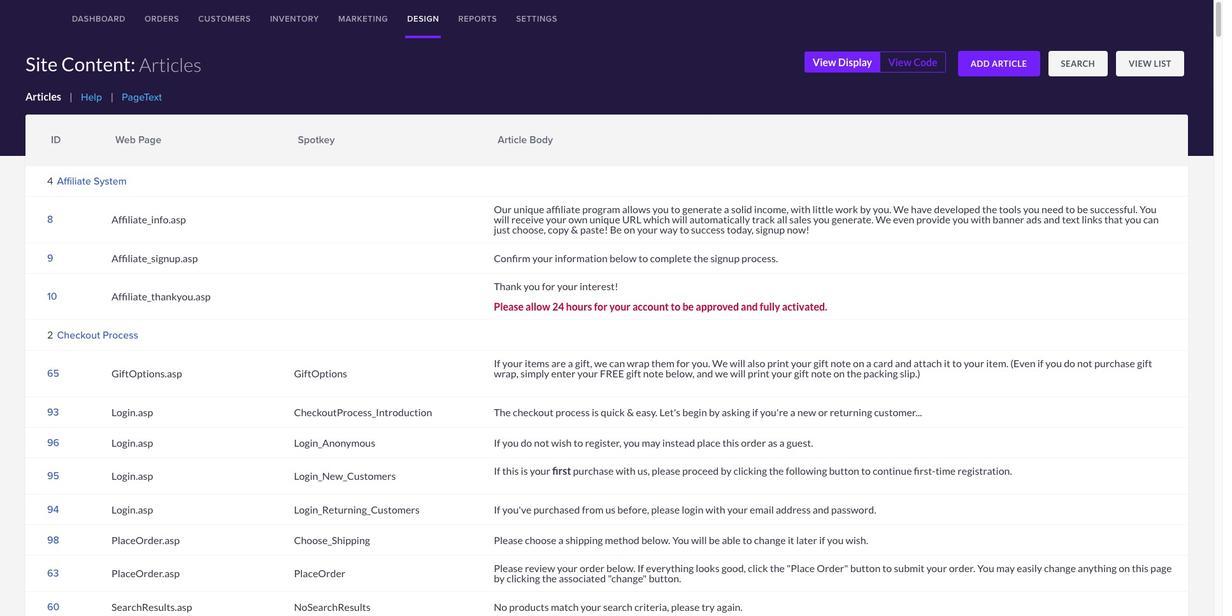 Task type: vqa. For each thing, say whether or not it's contained in the screenshot.





ID element on the left top of the page
no



Task type: locate. For each thing, give the bounding box(es) containing it.
to inside 'if your items are a gift, we can wrap them for you. we will also print your gift note on a card and attach it to your item. (even if you do not purchase gift wrap, simply enter your free gift note below, and we will print your gift note on the packing slip.)'
[[952, 358, 962, 370]]

articles down site
[[25, 90, 61, 103]]

be inside our unique affiliate program allows you to generate a solid income, with little work by you. we have developed the tools you need to be successful. you will receive your own unique url which will automatically track all sales you generate. we even provide you with banner ads and text links that you can just choose, copy & paste! be on your way to success today, signup now!
[[1077, 203, 1088, 215]]

1 horizontal spatial below.
[[642, 534, 670, 546]]

2 vertical spatial you
[[977, 563, 994, 575]]

0 horizontal spatial article
[[498, 133, 527, 147]]

by inside our unique affiliate program allows you to generate a solid income, with little work by you. we have developed the tools you need to be successful. you will receive your own unique url which will automatically track all sales you generate. we even provide you with banner ads and text links that you can just choose, copy & paste! be on your way to success today, signup now!
[[860, 203, 871, 215]]

a left card
[[866, 358, 872, 370]]

2 horizontal spatial you
[[1140, 203, 1157, 215]]

| right help
[[111, 90, 114, 103]]

you. left even
[[873, 203, 892, 215]]

2 login.asp from the top
[[111, 437, 153, 449]]

easily
[[1017, 563, 1042, 575]]

if
[[494, 358, 500, 370], [494, 437, 500, 449], [494, 465, 500, 477], [494, 504, 500, 516], [638, 563, 644, 575]]

1 vertical spatial can
[[609, 358, 625, 370]]

& right copy
[[571, 224, 578, 236]]

if left you're
[[752, 406, 758, 418]]

you right sales
[[813, 214, 830, 226]]

we right gift,
[[594, 358, 607, 370]]

and right card
[[895, 358, 912, 370]]

be for activated.
[[683, 301, 694, 313]]

for right them on the right bottom of the page
[[677, 358, 690, 370]]

item.
[[986, 358, 1009, 370]]

email
[[750, 504, 774, 516]]

0 vertical spatial can
[[1143, 214, 1159, 226]]

4 login.asp from the top
[[111, 504, 153, 516]]

do right (even in the right bottom of the page
[[1064, 358, 1075, 370]]

0 horizontal spatial you.
[[692, 358, 710, 370]]

be for it
[[709, 534, 720, 546]]

please for 98
[[494, 534, 523, 546]]

1 vertical spatial button
[[850, 563, 881, 575]]

giftoptions
[[294, 368, 347, 380]]

to inside please review your order below. if everything looks good, click the "place order" button to submit your order. you may easily change anything on this page by clicking the associated "change" button.
[[883, 563, 892, 575]]

0 horizontal spatial signup
[[710, 252, 740, 264]]

a left solid
[[724, 203, 729, 215]]

1 vertical spatial you
[[672, 534, 689, 546]]

0 vertical spatial below.
[[642, 534, 670, 546]]

0 vertical spatial may
[[642, 437, 661, 449]]

1 horizontal spatial not
[[1077, 358, 1093, 370]]

by right begin at the bottom right
[[709, 406, 720, 418]]

a right choose
[[558, 534, 564, 546]]

us,
[[638, 465, 650, 477]]

button down the wish.
[[850, 563, 881, 575]]

confirm
[[494, 252, 530, 264]]

1 vertical spatial clicking
[[507, 573, 540, 585]]

1 vertical spatial it
[[788, 534, 794, 546]]

clicking up 'products'
[[507, 573, 540, 585]]

9
[[47, 251, 53, 265]]

may left easily
[[996, 563, 1015, 575]]

please left login
[[651, 504, 680, 516]]

1 horizontal spatial view
[[888, 56, 912, 68]]

products
[[509, 601, 549, 613]]

2 vertical spatial for
[[677, 358, 690, 370]]

0 vertical spatial &
[[571, 224, 578, 236]]

on inside please review your order below. if everything looks good, click the "place order" button to submit your order. you may easily change anything on this page by clicking the associated "change" button.
[[1119, 563, 1130, 575]]

0 horizontal spatial do
[[521, 437, 532, 449]]

1 horizontal spatial we
[[876, 214, 891, 226]]

please inside please review your order below. if everything looks good, click the "place order" button to submit your order. you may easily change anything on this page by clicking the associated "change" button.
[[494, 563, 523, 575]]

way
[[660, 224, 678, 236]]

0 horizontal spatial |
[[69, 90, 73, 103]]

0 vertical spatial you.
[[873, 203, 892, 215]]

article body
[[498, 133, 553, 147]]

the down the 'success'
[[694, 252, 709, 264]]

you up the allow
[[524, 280, 540, 293]]

allows
[[622, 203, 651, 215]]

please left try
[[671, 601, 700, 613]]

0 vertical spatial for
[[542, 280, 555, 293]]

below.
[[642, 534, 670, 546], [607, 563, 636, 575]]

not left wish
[[534, 437, 549, 449]]

1 vertical spatial not
[[534, 437, 549, 449]]

first
[[552, 465, 571, 477]]

1 placeorder.asp from the top
[[111, 534, 180, 546]]

1 vertical spatial placeorder.asp
[[111, 568, 180, 580]]

0 horizontal spatial can
[[609, 358, 625, 370]]

body
[[530, 133, 553, 147]]

1 vertical spatial please
[[494, 534, 523, 546]]

be right need
[[1077, 203, 1088, 215]]

this right place
[[723, 437, 739, 449]]

to right need
[[1066, 203, 1075, 215]]

1 vertical spatial you.
[[692, 358, 710, 370]]

checkout
[[57, 328, 100, 343]]

to left continue
[[861, 465, 871, 477]]

even
[[893, 214, 915, 226]]

on inside our unique affiliate program allows you to generate a solid income, with little work by you. we have developed the tools you need to be successful. you will receive your own unique url which will automatically track all sales you generate. we even provide you with banner ads and text links that you can just choose, copy & paste! be on your way to success today, signup now!
[[624, 224, 635, 236]]

0 horizontal spatial this
[[502, 465, 519, 477]]

you right provide
[[953, 214, 969, 226]]

not inside 'if your items are a gift, we can wrap them for you. we will also print your gift note on a card and attach it to your item. (even if you do not purchase gift wrap, simply enter your free gift note below, and we will print your gift note on the packing slip.)'
[[1077, 358, 1093, 370]]

do
[[1064, 358, 1075, 370], [521, 437, 532, 449]]

if you do not wish to register, you may instead place this order as a guest.
[[494, 437, 813, 449]]

login.asp for 95
[[111, 470, 153, 482]]

to left submit
[[883, 563, 892, 575]]

1 horizontal spatial we
[[715, 368, 728, 380]]

process.
[[742, 252, 778, 264]]

by right proceed
[[721, 465, 732, 477]]

you inside our unique affiliate program allows you to generate a solid income, with little work by you. we have developed the tools you need to be successful. you will receive your own unique url which will automatically track all sales you generate. we even provide you with banner ads and text links that you can just choose, copy & paste! be on your way to success today, signup now!
[[1140, 203, 1157, 215]]

1 horizontal spatial may
[[996, 563, 1015, 575]]

you. right them on the right bottom of the page
[[692, 358, 710, 370]]

if for 94
[[494, 504, 500, 516]]

signup inside our unique affiliate program allows you to generate a solid income, with little work by you. we have developed the tools you need to be successful. you will receive your own unique url which will automatically track all sales you generate. we even provide you with banner ads and text links that you can just choose, copy & paste! be on your way to success today, signup now!
[[756, 224, 785, 236]]

98
[[47, 533, 59, 548]]

with left banner
[[971, 214, 991, 226]]

site
[[25, 52, 58, 75]]

please for 94
[[651, 504, 680, 516]]

0 horizontal spatial you
[[672, 534, 689, 546]]

1 horizontal spatial be
[[709, 534, 720, 546]]

if right later at the right
[[819, 534, 825, 546]]

0 vertical spatial be
[[1077, 203, 1088, 215]]

0 vertical spatial placeorder.asp
[[111, 534, 180, 546]]

placeorder
[[294, 568, 346, 580]]

id
[[51, 133, 61, 147]]

just
[[494, 224, 510, 236]]

1 horizontal spatial order
[[741, 437, 766, 449]]

the left tools
[[982, 203, 997, 215]]

2 horizontal spatial view
[[1129, 59, 1152, 69]]

little
[[813, 203, 833, 215]]

& left easy.
[[627, 406, 634, 418]]

1 horizontal spatial you.
[[873, 203, 892, 215]]

we left have
[[894, 203, 909, 215]]

8 link
[[47, 212, 53, 227]]

article right add
[[992, 59, 1027, 69]]

be left 'able'
[[709, 534, 720, 546]]

1 vertical spatial is
[[521, 465, 528, 477]]

0 horizontal spatial may
[[642, 437, 661, 449]]

below
[[610, 252, 637, 264]]

on right be
[[624, 224, 635, 236]]

1 horizontal spatial it
[[944, 358, 951, 370]]

we
[[894, 203, 909, 215], [876, 214, 891, 226], [712, 358, 728, 370]]

1 horizontal spatial |
[[111, 90, 114, 103]]

simply
[[521, 368, 549, 380]]

this up you've
[[502, 465, 519, 477]]

1 horizontal spatial you
[[977, 563, 994, 575]]

0 horizontal spatial is
[[521, 465, 528, 477]]

0 vertical spatial button
[[829, 465, 859, 477]]

please down thank
[[494, 301, 524, 313]]

you. inside 'if your items are a gift, we can wrap them for you. we will also print your gift note on a card and attach it to your item. (even if you do not purchase gift wrap, simply enter your free gift note below, and we will print your gift note on the packing slip.)'
[[692, 358, 710, 370]]

affiliate
[[546, 203, 580, 215]]

0 vertical spatial articles
[[139, 53, 202, 75]]

receive
[[511, 214, 544, 226]]

view left code
[[888, 56, 912, 68]]

if for 96
[[494, 437, 500, 449]]

view left the display
[[813, 56, 836, 68]]

returning
[[830, 406, 872, 418]]

view display link
[[805, 52, 880, 73]]

1 vertical spatial purchase
[[573, 465, 614, 477]]

it left later at the right
[[788, 534, 794, 546]]

94
[[47, 502, 59, 517]]

1 horizontal spatial for
[[594, 301, 608, 313]]

login.asp for 93
[[111, 406, 153, 418]]

we left 'also'
[[715, 368, 728, 380]]

password.
[[831, 504, 876, 516]]

0 vertical spatial article
[[992, 59, 1027, 69]]

may left the 'instead'
[[642, 437, 661, 449]]

0 horizontal spatial be
[[683, 301, 694, 313]]

1 horizontal spatial articles
[[139, 53, 202, 75]]

if your items are a gift, we can wrap them for you. we will also print your gift note on a card and attach it to your item. (even if you do not purchase gift wrap, simply enter your free gift note below, and we will print your gift note on the packing slip.)
[[494, 358, 1152, 380]]

0 horizontal spatial clicking
[[507, 573, 540, 585]]

1 vertical spatial be
[[683, 301, 694, 313]]

view for view code
[[888, 56, 912, 68]]

criteria,
[[635, 601, 669, 613]]

tools
[[999, 203, 1021, 215]]

this left page
[[1132, 563, 1149, 575]]

associated
[[559, 573, 606, 585]]

we inside 'if your items are a gift, we can wrap them for you. we will also print your gift note on a card and attach it to your item. (even if you do not purchase gift wrap, simply enter your free gift note below, and we will print your gift note on the packing slip.)'
[[712, 358, 728, 370]]

view for view list
[[1129, 59, 1152, 69]]

view left list
[[1129, 59, 1152, 69]]

1 vertical spatial if
[[752, 406, 758, 418]]

1 vertical spatial may
[[996, 563, 1015, 575]]

0 horizontal spatial unique
[[514, 203, 544, 215]]

searchresults.asp
[[111, 601, 192, 613]]

the left 'packing'
[[847, 368, 862, 380]]

from
[[582, 504, 604, 516]]

0 horizontal spatial articles
[[25, 90, 61, 103]]

change
[[754, 534, 786, 546], [1044, 563, 1076, 575]]

&
[[571, 224, 578, 236], [627, 406, 634, 418]]

if inside 'if your items are a gift, we can wrap them for you. we will also print your gift note on a card and attach it to your item. (even if you do not purchase gift wrap, simply enter your free gift note below, and we will print your gift note on the packing slip.)'
[[494, 358, 500, 370]]

3 please from the top
[[494, 563, 523, 575]]

0 vertical spatial not
[[1077, 358, 1093, 370]]

a
[[724, 203, 729, 215], [568, 358, 573, 370], [866, 358, 872, 370], [790, 406, 796, 418], [780, 437, 785, 449], [558, 534, 564, 546]]

to right account
[[671, 301, 681, 313]]

may
[[642, 437, 661, 449], [996, 563, 1015, 575]]

please down you've
[[494, 534, 523, 546]]

you right successful.
[[1140, 203, 1157, 215]]

2 horizontal spatial be
[[1077, 203, 1088, 215]]

a right are
[[568, 358, 573, 370]]

login_new_customers
[[294, 470, 396, 482]]

1 login.asp from the top
[[111, 406, 153, 418]]

help
[[81, 90, 102, 104]]

card
[[874, 358, 893, 370]]

0 horizontal spatial we
[[712, 358, 728, 370]]

0 horizontal spatial change
[[754, 534, 786, 546]]

placeorder.asp for 98
[[111, 534, 180, 546]]

articles up pagetext link
[[139, 53, 202, 75]]

below. down 'method'
[[607, 563, 636, 575]]

review
[[525, 563, 555, 575]]

automatically
[[690, 214, 750, 226]]

view
[[813, 56, 836, 68], [888, 56, 912, 68], [1129, 59, 1152, 69]]

placeorder.asp for 63
[[111, 568, 180, 580]]

submit
[[894, 563, 925, 575]]

| left help 'link'
[[69, 90, 73, 103]]

0 horizontal spatial order
[[580, 563, 605, 575]]

1 vertical spatial below.
[[607, 563, 636, 575]]

the checkout process is quick & easy. let's begin by asking if you're a new or returning customer...
[[494, 406, 922, 418]]

0 vertical spatial clicking
[[734, 465, 767, 477]]

by right work
[[860, 203, 871, 215]]

your
[[546, 214, 567, 226], [637, 224, 658, 236], [532, 252, 553, 264], [557, 280, 578, 293], [610, 301, 631, 313], [502, 358, 523, 370], [791, 358, 812, 370], [964, 358, 984, 370], [578, 368, 598, 380], [772, 368, 792, 380], [530, 465, 550, 477], [727, 504, 748, 516], [557, 563, 578, 575], [927, 563, 947, 575], [581, 601, 601, 613]]

1 vertical spatial &
[[627, 406, 634, 418]]

can left wrap on the right of page
[[609, 358, 625, 370]]

thank you for your interest!
[[494, 280, 618, 293]]

to right "attach"
[[952, 358, 962, 370]]

not
[[1077, 358, 1093, 370], [534, 437, 549, 449]]

own
[[569, 214, 588, 226]]

if inside please review your order below. if everything looks good, click the "place order" button to submit your order. you may easily change anything on this page by clicking the associated "change" button.
[[638, 563, 644, 575]]

0 vertical spatial this
[[723, 437, 739, 449]]

0 vertical spatial you
[[1140, 203, 1157, 215]]

unique right own
[[590, 214, 620, 226]]

inventory
[[270, 13, 319, 25]]

clicking up email at bottom
[[734, 465, 767, 477]]

0 vertical spatial purchase
[[1095, 358, 1135, 370]]

|
[[69, 90, 73, 103], [111, 90, 114, 103]]

24
[[552, 301, 564, 313]]

unique up the choose,
[[514, 203, 544, 215]]

please right us,
[[652, 465, 680, 477]]

2 horizontal spatial if
[[1038, 358, 1044, 370]]

1 horizontal spatial change
[[1044, 563, 1076, 575]]

on right anything
[[1119, 563, 1130, 575]]

click
[[748, 563, 768, 575]]

2 vertical spatial please
[[494, 563, 523, 575]]

articles
[[139, 53, 202, 75], [25, 90, 61, 103]]

we left 'also'
[[712, 358, 728, 370]]

3 login.asp from the top
[[111, 470, 153, 482]]

8
[[47, 212, 53, 227]]

0 vertical spatial if
[[1038, 358, 1044, 370]]

2 placeorder.asp from the top
[[111, 568, 180, 580]]

change up click
[[754, 534, 786, 546]]

1 vertical spatial order
[[580, 563, 605, 575]]

1 horizontal spatial do
[[1064, 358, 1075, 370]]

which
[[643, 214, 670, 226]]

now!
[[787, 224, 810, 236]]

0 horizontal spatial if
[[752, 406, 758, 418]]

1 horizontal spatial if
[[819, 534, 825, 546]]

and inside our unique affiliate program allows you to generate a solid income, with little work by you. we have developed the tools you need to be successful. you will receive your own unique url which will automatically track all sales you generate. we even provide you with banner ads and text links that you can just choose, copy & paste! be on your way to success today, signup now!
[[1044, 214, 1060, 226]]

on
[[624, 224, 635, 236], [853, 358, 864, 370], [834, 368, 845, 380], [1119, 563, 1130, 575]]

0 horizontal spatial view
[[813, 56, 836, 68]]

a left new
[[790, 406, 796, 418]]

1 horizontal spatial &
[[627, 406, 634, 418]]

1 vertical spatial please
[[651, 504, 680, 516]]

1 horizontal spatial signup
[[756, 224, 785, 236]]

0 horizontal spatial &
[[571, 224, 578, 236]]

affiliate_thankyou.asp
[[111, 291, 211, 303]]

hours
[[566, 301, 592, 313]]

0 horizontal spatial below.
[[607, 563, 636, 575]]

not right (even in the right bottom of the page
[[1077, 358, 1093, 370]]

signup down today,
[[710, 252, 740, 264]]

be
[[610, 224, 622, 236]]

1 horizontal spatial can
[[1143, 214, 1159, 226]]

and right 'ads'
[[1044, 214, 1060, 226]]

please left review
[[494, 563, 523, 575]]

later
[[796, 534, 817, 546]]

list
[[1154, 59, 1172, 69]]

it right "attach"
[[944, 358, 951, 370]]

1 vertical spatial signup
[[710, 252, 740, 264]]

can right that
[[1143, 214, 1159, 226]]

do down checkout
[[521, 437, 532, 449]]

0 vertical spatial signup
[[756, 224, 785, 236]]

1 please from the top
[[494, 301, 524, 313]]

2 vertical spatial be
[[709, 534, 720, 546]]

to right wish
[[574, 437, 583, 449]]

affiliate_signup.asp
[[111, 252, 198, 264]]

signup down income,
[[756, 224, 785, 236]]

1 horizontal spatial purchase
[[1095, 358, 1135, 370]]

you up the everything
[[672, 534, 689, 546]]

please for 63
[[494, 563, 523, 575]]

"place
[[787, 563, 815, 575]]

links
[[1082, 214, 1103, 226]]

no
[[494, 601, 507, 613]]

if this is your first purchase with us, please proceed by clicking the following button to continue first-time registration.
[[494, 465, 1012, 477]]

is left first
[[521, 465, 528, 477]]

65 link
[[47, 366, 59, 381]]

0 vertical spatial it
[[944, 358, 951, 370]]

1 horizontal spatial clicking
[[734, 465, 767, 477]]

you inside please review your order below. if everything looks good, click the "place order" button to submit your order. you may easily change anything on this page by clicking the associated "change" button.
[[977, 563, 994, 575]]

2 please from the top
[[494, 534, 523, 546]]

view inside 'link'
[[813, 56, 836, 68]]



Task type: describe. For each thing, give the bounding box(es) containing it.
before,
[[618, 504, 649, 516]]

work
[[835, 203, 858, 215]]

first-
[[914, 465, 936, 477]]

and left "fully"
[[741, 301, 758, 313]]

with left us,
[[616, 465, 636, 477]]

a right as
[[780, 437, 785, 449]]

with up now! on the top of page
[[791, 203, 811, 215]]

note left 'packing'
[[831, 358, 851, 370]]

place
[[697, 437, 721, 449]]

content:
[[61, 52, 135, 75]]

1 vertical spatial do
[[521, 437, 532, 449]]

articles inside 'site content: articles'
[[139, 53, 202, 75]]

you up way
[[653, 203, 669, 215]]

by inside please review your order below. if everything looks good, click the "place order" button to submit your order. you may easily change anything on this page by clicking the associated "change" button.
[[494, 573, 505, 585]]

a inside our unique affiliate program allows you to generate a solid income, with little work by you. we have developed the tools you need to be successful. you will receive your own unique url which will automatically track all sales you generate. we even provide you with banner ads and text links that you can just choose, copy & paste! be on your way to success today, signup now!
[[724, 203, 729, 215]]

0 horizontal spatial it
[[788, 534, 794, 546]]

view for view display
[[813, 56, 836, 68]]

fully
[[760, 301, 780, 313]]

login.asp for 96
[[111, 437, 153, 449]]

view list
[[1129, 59, 1172, 69]]

code
[[914, 56, 938, 68]]

solid
[[731, 203, 752, 215]]

2 horizontal spatial we
[[894, 203, 909, 215]]

site content: articles
[[25, 52, 202, 75]]

note up or
[[811, 368, 832, 380]]

and right address
[[813, 504, 829, 516]]

to right 'able'
[[743, 534, 752, 546]]

attach
[[914, 358, 942, 370]]

view code link
[[880, 52, 946, 73]]

clicking inside please review your order below. if everything looks good, click the "place order" button to submit your order. you may easily change anything on this page by clicking the associated "change" button.
[[507, 573, 540, 585]]

allow
[[526, 301, 550, 313]]

let's
[[660, 406, 681, 418]]

96 link
[[47, 436, 59, 450]]

process
[[556, 406, 590, 418]]

please for 60
[[671, 601, 700, 613]]

web
[[115, 133, 136, 147]]

note left the below, on the bottom right of page
[[643, 368, 664, 380]]

wish
[[551, 437, 572, 449]]

generate.
[[832, 214, 874, 226]]

2 checkout process
[[47, 328, 138, 343]]

proceed
[[682, 465, 719, 477]]

2
[[47, 329, 53, 341]]

slip.)
[[900, 368, 921, 380]]

add
[[971, 59, 990, 69]]

on left card
[[853, 358, 864, 370]]

1 vertical spatial article
[[498, 133, 527, 147]]

2 vertical spatial if
[[819, 534, 825, 546]]

1 vertical spatial for
[[594, 301, 608, 313]]

94 link
[[47, 502, 59, 517]]

with right login
[[706, 504, 725, 516]]

0 horizontal spatial for
[[542, 280, 555, 293]]

dashboard
[[72, 13, 126, 25]]

if inside 'if your items are a gift, we can wrap them for you. we will also print your gift note on a card and attach it to your item. (even if you do not purchase gift wrap, simply enter your free gift note below, and we will print your gift note on the packing slip.)'
[[1038, 358, 1044, 370]]

1 vertical spatial this
[[502, 465, 519, 477]]

1 horizontal spatial article
[[992, 59, 1027, 69]]

0 horizontal spatial purchase
[[573, 465, 614, 477]]

ads
[[1026, 214, 1042, 226]]

need
[[1042, 203, 1064, 215]]

try
[[702, 601, 715, 613]]

to right way
[[680, 224, 689, 236]]

you. inside our unique affiliate program allows you to generate a solid income, with little work by you. we have developed the tools you need to be successful. you will receive your own unique url which will automatically track all sales you generate. we even provide you with banner ads and text links that you can just choose, copy & paste! be on your way to success today, signup now!
[[873, 203, 892, 215]]

0 vertical spatial is
[[592, 406, 599, 418]]

order.
[[949, 563, 976, 575]]

0 horizontal spatial not
[[534, 437, 549, 449]]

if for 65
[[494, 358, 500, 370]]

information
[[555, 252, 608, 264]]

1 horizontal spatial unique
[[590, 214, 620, 226]]

1 horizontal spatial this
[[723, 437, 739, 449]]

button inside please review your order below. if everything looks good, click the "place order" button to submit your order. you may easily change anything on this page by clicking the associated "change" button.
[[850, 563, 881, 575]]

(even
[[1011, 358, 1036, 370]]

this inside please review your order below. if everything looks good, click the "place order" button to submit your order. you may easily change anything on this page by clicking the associated "change" button.
[[1132, 563, 1149, 575]]

the down as
[[769, 465, 784, 477]]

register,
[[585, 437, 622, 449]]

search
[[603, 601, 633, 613]]

1 vertical spatial articles
[[25, 90, 61, 103]]

the right click
[[770, 563, 785, 575]]

to right which
[[671, 203, 680, 215]]

instead
[[662, 437, 695, 449]]

below. inside please review your order below. if everything looks good, click the "place order" button to submit your order. you may easily change anything on this page by clicking the associated "change" button.
[[607, 563, 636, 575]]

you down the on the left bottom of page
[[502, 437, 519, 449]]

registration.
[[958, 465, 1012, 477]]

sales
[[789, 214, 811, 226]]

the up 'match'
[[542, 573, 557, 585]]

good,
[[722, 563, 746, 575]]

print up you're
[[748, 368, 770, 380]]

and right the below, on the bottom right of page
[[697, 368, 713, 380]]

you inside 'if your items are a gift, we can wrap them for you. we will also print your gift note on a card and attach it to your item. (even if you do not purchase gift wrap, simply enter your free gift note below, and we will print your gift note on the packing slip.)'
[[1046, 358, 1062, 370]]

wrap
[[627, 358, 650, 370]]

to right below at the top of the page
[[639, 252, 648, 264]]

income,
[[754, 203, 789, 215]]

quick
[[601, 406, 625, 418]]

login_returning_customers
[[294, 504, 420, 516]]

60
[[47, 600, 59, 615]]

track
[[752, 214, 775, 226]]

successful.
[[1090, 203, 1138, 215]]

button.
[[649, 573, 681, 585]]

them
[[651, 358, 675, 370]]

pagetext
[[122, 90, 162, 104]]

order inside please review your order below. if everything looks good, click the "place order" button to submit your order. you may easily change anything on this page by clicking the associated "change" button.
[[580, 563, 605, 575]]

us
[[606, 504, 616, 516]]

you left need
[[1023, 203, 1040, 215]]

asking
[[722, 406, 750, 418]]

customer...
[[874, 406, 922, 418]]

please choose a shipping method below. you will be able to change it later if you wish.
[[494, 534, 868, 546]]

you left the wish.
[[827, 534, 844, 546]]

order"
[[817, 563, 848, 575]]

free
[[600, 368, 624, 380]]

login.asp for 94
[[111, 504, 153, 516]]

0 vertical spatial please
[[652, 465, 680, 477]]

print right 'also'
[[767, 358, 789, 370]]

10 link
[[47, 289, 57, 304]]

page
[[1151, 563, 1172, 575]]

search
[[1061, 59, 1095, 69]]

0 horizontal spatial we
[[594, 358, 607, 370]]

1 | from the left
[[69, 90, 73, 103]]

the inside 'if your items are a gift, we can wrap them for you. we will also print your gift note on a card and attach it to your item. (even if you do not purchase gift wrap, simply enter your free gift note below, and we will print your gift note on the packing slip.)'
[[847, 368, 862, 380]]

provide
[[917, 214, 951, 226]]

it inside 'if your items are a gift, we can wrap them for you. we will also print your gift note on a card and attach it to your item. (even if you do not purchase gift wrap, simply enter your free gift note below, and we will print your gift note on the packing slip.)'
[[944, 358, 951, 370]]

our
[[494, 203, 512, 215]]

paste!
[[580, 224, 608, 236]]

that
[[1105, 214, 1123, 226]]

address
[[776, 504, 811, 516]]

change inside please review your order below. if everything looks good, click the "place order" button to submit your order. you may easily change anything on this page by clicking the associated "change" button.
[[1044, 563, 1076, 575]]

on up returning
[[834, 368, 845, 380]]

checkoutprocess_introduction
[[294, 406, 432, 418]]

begin
[[683, 406, 707, 418]]

can inside 'if your items are a gift, we can wrap them for you. we will also print your gift note on a card and attach it to your item. (even if you do not purchase gift wrap, simply enter your free gift note below, and we will print your gift note on the packing slip.)'
[[609, 358, 625, 370]]

2 | from the left
[[111, 90, 114, 103]]

the inside our unique affiliate program allows you to generate a solid income, with little work by you. we have developed the tools you need to be successful. you will receive your own unique url which will automatically track all sales you generate. we even provide you with banner ads and text links that you can just choose, copy & paste! be on your way to success today, signup now!
[[982, 203, 997, 215]]

spotkey
[[298, 133, 335, 147]]

text
[[1062, 214, 1080, 226]]

93
[[47, 405, 59, 420]]

shipping
[[566, 534, 603, 546]]

0 vertical spatial change
[[754, 534, 786, 546]]

display
[[838, 56, 872, 68]]

& inside our unique affiliate program allows you to generate a solid income, with little work by you. we have developed the tools you need to be successful. you will receive your own unique url which will automatically track all sales you generate. we even provide you with banner ads and text links that you can just choose, copy & paste! be on your way to success today, signup now!
[[571, 224, 578, 236]]

enter
[[551, 368, 576, 380]]

you right that
[[1125, 214, 1141, 226]]

for inside 'if your items are a gift, we can wrap them for you. we will also print your gift note on a card and attach it to your item. (even if you do not purchase gift wrap, simply enter your free gift note below, and we will print your gift note on the packing slip.)'
[[677, 358, 690, 370]]

choose_shipping
[[294, 534, 370, 546]]

reports
[[458, 13, 497, 25]]

purchase inside 'if your items are a gift, we can wrap them for you. we will also print your gift note on a card and attach it to your item. (even if you do not purchase gift wrap, simply enter your free gift note below, and we will print your gift note on the packing slip.)'
[[1095, 358, 1135, 370]]

new
[[798, 406, 816, 418]]

you right register,
[[624, 437, 640, 449]]

gift,
[[575, 358, 592, 370]]

do inside 'if your items are a gift, we can wrap them for you. we will also print your gift note on a card and attach it to your item. (even if you do not purchase gift wrap, simply enter your free gift note below, and we will print your gift note on the packing slip.)'
[[1064, 358, 1075, 370]]

program
[[582, 203, 620, 215]]

0 vertical spatial order
[[741, 437, 766, 449]]

may inside please review your order below. if everything looks good, click the "place order" button to submit your order. you may easily change anything on this page by clicking the associated "change" button.
[[996, 563, 1015, 575]]

60 link
[[47, 600, 59, 615]]

today,
[[727, 224, 754, 236]]

can inside our unique affiliate program allows you to generate a solid income, with little work by you. we have developed the tools you need to be successful. you will receive your own unique url which will automatically track all sales you generate. we even provide you with banner ads and text links that you can just choose, copy & paste! be on your way to success today, signup now!
[[1143, 214, 1159, 226]]

developed
[[934, 203, 980, 215]]



